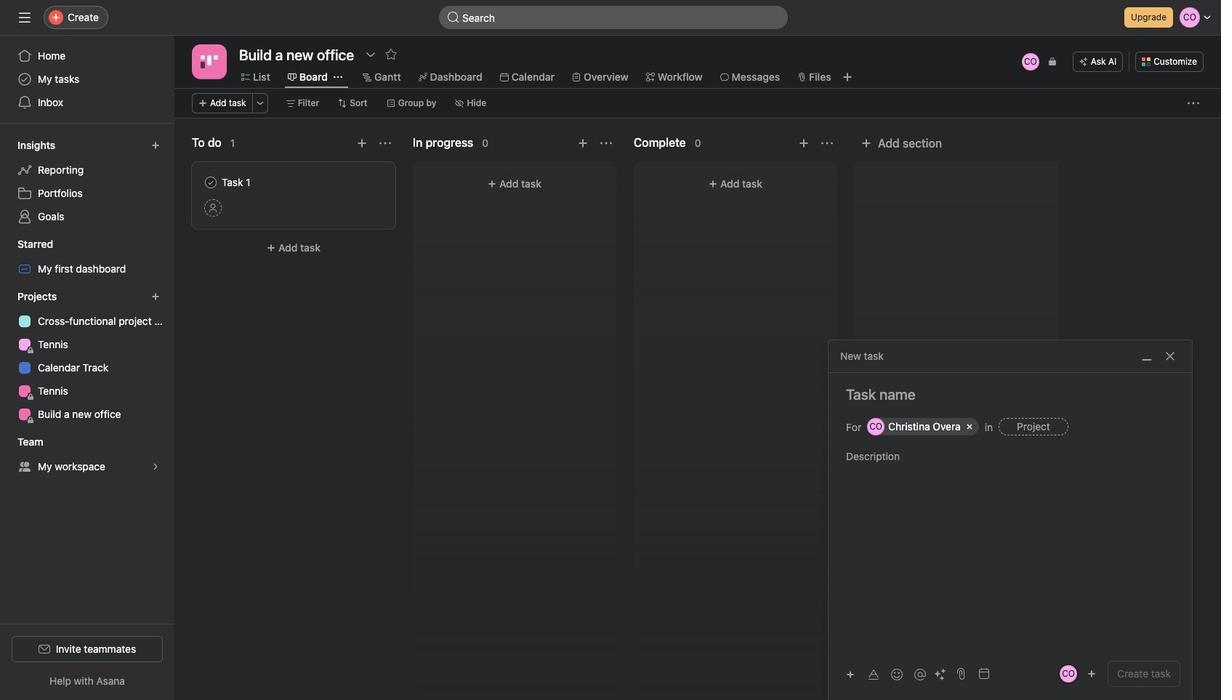 Task type: vqa. For each thing, say whether or not it's contained in the screenshot.
form.
no



Task type: locate. For each thing, give the bounding box(es) containing it.
at mention image
[[915, 669, 926, 680]]

1 more section actions image from the left
[[601, 137, 612, 149]]

2 horizontal spatial add task image
[[798, 137, 810, 149]]

global element
[[0, 36, 175, 123]]

board image
[[201, 53, 218, 71]]

toolbar
[[841, 664, 951, 685]]

cell
[[868, 418, 979, 436]]

0 horizontal spatial co image
[[870, 418, 883, 436]]

None field
[[439, 6, 788, 29]]

2 add task image from the left
[[577, 137, 589, 149]]

1 horizontal spatial more section actions image
[[822, 137, 833, 149]]

more section actions image
[[380, 137, 391, 149]]

2 more section actions image from the left
[[822, 137, 833, 149]]

None text field
[[236, 41, 358, 68]]

starred element
[[0, 231, 175, 284]]

close image
[[1165, 350, 1177, 362]]

1 horizontal spatial co image
[[1062, 665, 1075, 683]]

1 horizontal spatial add task image
[[577, 137, 589, 149]]

0 vertical spatial co image
[[870, 418, 883, 436]]

more section actions image
[[601, 137, 612, 149], [822, 137, 833, 149]]

select due date image
[[979, 668, 990, 680]]

0 horizontal spatial more section actions image
[[601, 137, 612, 149]]

new insights image
[[151, 141, 160, 150]]

dialog
[[829, 340, 1193, 700]]

0 horizontal spatial add task image
[[356, 137, 368, 149]]

Mark complete checkbox
[[202, 174, 220, 191]]

more actions image
[[1188, 97, 1200, 109], [256, 99, 264, 108]]

co image
[[1024, 53, 1037, 71]]

Search tasks, projects, and more text field
[[439, 6, 788, 29]]

add task image
[[356, 137, 368, 149], [577, 137, 589, 149], [798, 137, 810, 149]]

1 vertical spatial co image
[[1062, 665, 1075, 683]]

add or remove collaborators from this task image
[[1088, 670, 1097, 678]]

0 horizontal spatial more actions image
[[256, 99, 264, 108]]

co image
[[870, 418, 883, 436], [1062, 665, 1075, 683]]



Task type: describe. For each thing, give the bounding box(es) containing it.
teams element
[[0, 429, 175, 481]]

minimize image
[[1142, 350, 1153, 362]]

new project or portfolio image
[[151, 292, 160, 301]]

formatting image
[[868, 669, 880, 680]]

mark complete image
[[202, 174, 220, 191]]

ai assist options (upgrade) image
[[935, 669, 947, 680]]

see details, my workspace image
[[151, 462, 160, 471]]

hide sidebar image
[[19, 12, 31, 23]]

1 add task image from the left
[[356, 137, 368, 149]]

insights element
[[0, 132, 175, 231]]

projects element
[[0, 284, 175, 429]]

1 horizontal spatial more actions image
[[1188, 97, 1200, 109]]

Task name text field
[[829, 385, 1193, 405]]

show options image
[[365, 49, 377, 60]]

tab actions image
[[334, 73, 342, 81]]

more section actions image for 1st the add task image from the right
[[822, 137, 833, 149]]

add to starred image
[[385, 49, 397, 60]]

3 add task image from the left
[[798, 137, 810, 149]]

attach a file or paste an image image
[[955, 668, 967, 680]]

add tab image
[[842, 71, 853, 83]]

insert an object image
[[846, 670, 855, 679]]

more section actions image for 2nd the add task image from the left
[[601, 137, 612, 149]]

emoji image
[[891, 669, 903, 680]]

isinverse image
[[448, 12, 460, 23]]



